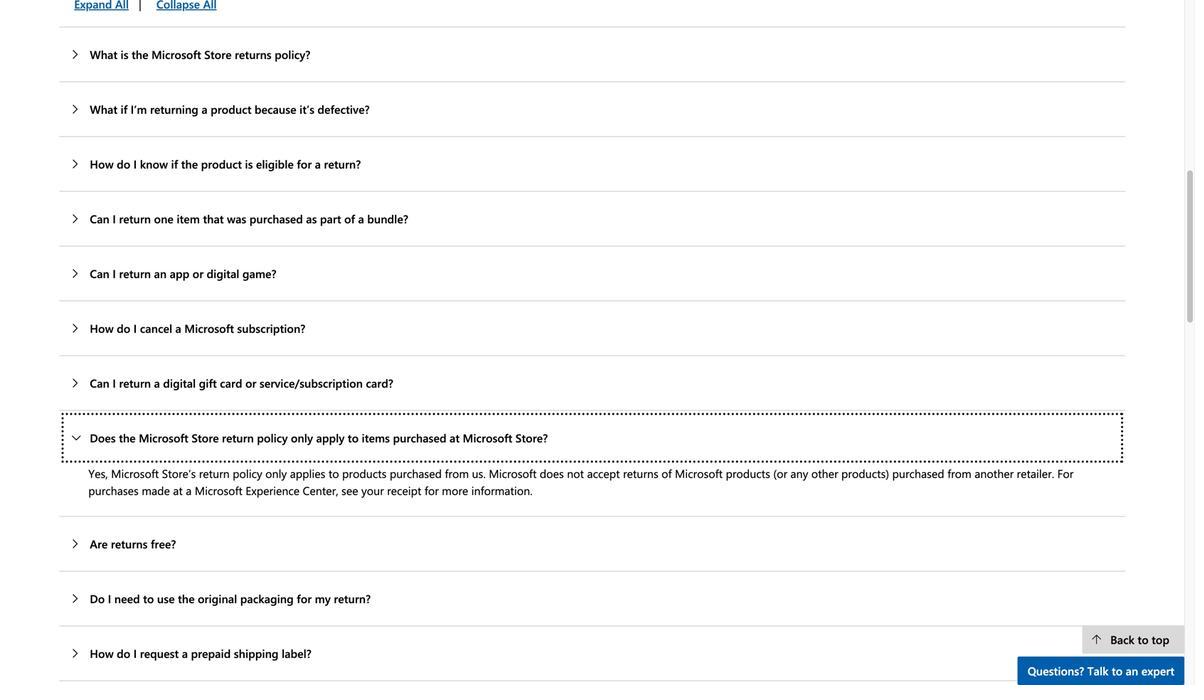 Task type: locate. For each thing, give the bounding box(es) containing it.
3 can from the top
[[90, 375, 109, 390]]

if right know
[[171, 156, 178, 171]]

at
[[450, 430, 460, 445], [173, 483, 183, 498]]

is right the ﻿﻿﻿﻿﻿﻿﻿﻿﻿what
[[121, 46, 129, 62]]

what
[[90, 101, 118, 117]]

prepaid
[[191, 646, 231, 661]]

back to top link
[[1083, 625, 1185, 654]]

1 vertical spatial return?
[[334, 591, 371, 606]]

0 vertical spatial for
[[297, 156, 312, 171]]

purchased up receipt
[[390, 466, 442, 481]]

can for can i return a digital gift card or service/subscription card?
[[90, 375, 109, 390]]

group
[[59, 0, 227, 18]]

the right know
[[181, 156, 198, 171]]

label?
[[282, 646, 312, 661]]

0 horizontal spatial an
[[154, 266, 167, 281]]

store up store's
[[192, 430, 219, 445]]

2 vertical spatial do
[[117, 646, 130, 661]]

for right eligible on the left of the page
[[297, 156, 312, 171]]

store
[[204, 46, 232, 62], [192, 430, 219, 445]]

how inside 'how do i cancel a microsoft subscription?' dropdown button
[[90, 320, 114, 336]]

microsoft inside dropdown button
[[185, 320, 234, 336]]

1 vertical spatial can
[[90, 266, 109, 281]]

how do i cancel a microsoft subscription? button
[[59, 301, 1126, 355]]

of right accept
[[662, 466, 672, 481]]

1 vertical spatial only
[[266, 466, 287, 481]]

product
[[211, 101, 252, 117], [201, 156, 242, 171]]

return for one
[[119, 211, 151, 226]]

the right the use
[[178, 591, 195, 606]]

1 vertical spatial of
[[662, 466, 672, 481]]

what if i'm returning a product because it's defective? button
[[59, 82, 1126, 136]]

product left because
[[211, 101, 252, 117]]

for inside yes, microsoft store's return policy only applies to products purchased from us. microsoft does not accept returns of microsoft products (or any other products) purchased from another retailer. for purchases made at a microsoft experience center, see your receipt for more information.
[[425, 483, 439, 498]]

return left one
[[119, 211, 151, 226]]

0 vertical spatial product
[[211, 101, 252, 117]]

bundle?
[[367, 211, 408, 226]]

to up center,
[[329, 466, 339, 481]]

digital left gift
[[163, 375, 196, 390]]

i left app
[[113, 266, 116, 281]]

part
[[320, 211, 341, 226]]

do
[[90, 591, 105, 606]]

only inside yes, microsoft store's return policy only applies to products purchased from us. microsoft does not accept returns of microsoft products (or any other products) purchased from another retailer. for purchases made at a microsoft experience center, see your receipt for more information.
[[266, 466, 287, 481]]

can for can i return an app or digital game?
[[90, 266, 109, 281]]

see
[[342, 483, 358, 498]]

store inside 'dropdown button'
[[192, 430, 219, 445]]

i
[[134, 156, 137, 171], [113, 211, 116, 226], [113, 266, 116, 281], [134, 320, 137, 336], [113, 375, 116, 390], [108, 591, 111, 606], [134, 646, 137, 661]]

2 vertical spatial can
[[90, 375, 109, 390]]

as
[[306, 211, 317, 226]]

at up more
[[450, 430, 460, 445]]

how left cancel
[[90, 320, 114, 336]]

or right card at the left
[[245, 375, 256, 390]]

how inside how do i request a prepaid shipping label? dropdown button
[[90, 646, 114, 661]]

game?
[[243, 266, 277, 281]]

return for an
[[119, 266, 151, 281]]

2 how from the top
[[90, 320, 114, 336]]

1 horizontal spatial at
[[450, 430, 460, 445]]

1 from from the left
[[445, 466, 469, 481]]

can
[[90, 211, 109, 226], [90, 266, 109, 281], [90, 375, 109, 390]]

because
[[255, 101, 296, 117]]

how do i know if the product is eligible for a return?
[[90, 156, 361, 171]]

0 vertical spatial do
[[117, 156, 130, 171]]

1 products from the left
[[342, 466, 387, 481]]

0 horizontal spatial is
[[121, 46, 129, 62]]

1 vertical spatial how
[[90, 320, 114, 336]]

if left i'm
[[121, 101, 128, 117]]

product left eligible on the left of the page
[[201, 156, 242, 171]]

return right store's
[[199, 466, 230, 481]]

a down store's
[[186, 483, 192, 498]]

an for app
[[154, 266, 167, 281]]

return? right my
[[334, 591, 371, 606]]

gift
[[199, 375, 217, 390]]

1 vertical spatial returns
[[623, 466, 659, 481]]

to inside 'dropdown button'
[[348, 430, 359, 445]]

0 horizontal spatial at
[[173, 483, 183, 498]]

3 do from the top
[[117, 646, 130, 661]]

0 vertical spatial digital
[[207, 266, 239, 281]]

1 horizontal spatial from
[[948, 466, 972, 481]]

do left request
[[117, 646, 130, 661]]

return down cancel
[[119, 375, 151, 390]]

1 can from the top
[[90, 211, 109, 226]]

return down can i return a digital gift card or service/subscription card?
[[222, 430, 254, 445]]

that
[[203, 211, 224, 226]]

purchased left as
[[250, 211, 303, 226]]

at inside yes, microsoft store's return policy only applies to products purchased from us. microsoft does not accept returns of microsoft products (or any other products) purchased from another retailer. for purchases made at a microsoft experience center, see your receipt for more information.
[[173, 483, 183, 498]]

do left cancel
[[117, 320, 130, 336]]

products up "your"
[[342, 466, 387, 481]]

is left eligible on the left of the page
[[245, 156, 253, 171]]

return? down defective?
[[324, 156, 361, 171]]

from up more
[[445, 466, 469, 481]]

(or
[[774, 466, 788, 481]]

0 vertical spatial is
[[121, 46, 129, 62]]

a left bundle?
[[358, 211, 364, 226]]

1 horizontal spatial if
[[171, 156, 178, 171]]

1 horizontal spatial an
[[1126, 663, 1139, 678]]

from left another
[[948, 466, 972, 481]]

can i return a digital gift card or service/subscription card?
[[90, 375, 393, 390]]

an left the expert
[[1126, 663, 1139, 678]]

0 horizontal spatial returns
[[111, 536, 148, 551]]

at inside 'dropdown button'
[[450, 430, 460, 445]]

2 do from the top
[[117, 320, 130, 336]]

2 can from the top
[[90, 266, 109, 281]]

purchased inside "does the microsoft store return policy only apply to items purchased at microsoft store?" 'dropdown button'
[[393, 430, 447, 445]]

only left apply
[[291, 430, 313, 445]]

only up experience
[[266, 466, 287, 481]]

1 vertical spatial is
[[245, 156, 253, 171]]

return
[[119, 211, 151, 226], [119, 266, 151, 281], [119, 375, 151, 390], [222, 430, 254, 445], [199, 466, 230, 481]]

digital left game?
[[207, 266, 239, 281]]

0 vertical spatial store
[[204, 46, 232, 62]]

purchased
[[250, 211, 303, 226], [393, 430, 447, 445], [390, 466, 442, 481], [893, 466, 945, 481]]

is inside "﻿﻿﻿﻿﻿﻿﻿﻿﻿what is the microsoft store returns policy?" dropdown button
[[121, 46, 129, 62]]

does
[[90, 430, 116, 445]]

microsoft
[[152, 46, 201, 62], [185, 320, 234, 336], [139, 430, 188, 445], [463, 430, 513, 445], [111, 466, 159, 481], [489, 466, 537, 481], [675, 466, 723, 481], [195, 483, 243, 498]]

1 horizontal spatial only
[[291, 430, 313, 445]]

1 horizontal spatial is
[[245, 156, 253, 171]]

yes,
[[88, 466, 108, 481]]

0 horizontal spatial only
[[266, 466, 287, 481]]

how inside how do i know if the product is eligible for a return? dropdown button
[[90, 156, 114, 171]]

a
[[202, 101, 208, 117], [315, 156, 321, 171], [358, 211, 364, 226], [175, 320, 181, 336], [154, 375, 160, 390], [186, 483, 192, 498], [182, 646, 188, 661]]

returns left policy?
[[235, 46, 272, 62]]

more
[[442, 483, 468, 498]]

questions? talk to an expert
[[1028, 663, 1175, 678]]

original
[[198, 591, 237, 606]]

0 horizontal spatial products
[[342, 466, 387, 481]]

another
[[975, 466, 1014, 481]]

policy
[[257, 430, 288, 445], [233, 466, 262, 481]]

i left cancel
[[134, 320, 137, 336]]

1 vertical spatial an
[[1126, 663, 1139, 678]]

products
[[342, 466, 387, 481], [726, 466, 770, 481]]

purchased right products)
[[893, 466, 945, 481]]

1 vertical spatial policy
[[233, 466, 262, 481]]

of inside dropdown button
[[344, 211, 355, 226]]

1 vertical spatial at
[[173, 483, 183, 498]]

0 vertical spatial an
[[154, 266, 167, 281]]

can i return an app or digital game?
[[90, 266, 277, 281]]

my
[[315, 591, 331, 606]]

1 do from the top
[[117, 156, 130, 171]]

card?
[[366, 375, 393, 390]]

to left top
[[1138, 632, 1149, 647]]

to
[[348, 430, 359, 445], [329, 466, 339, 481], [143, 591, 154, 606], [1138, 632, 1149, 647], [1112, 663, 1123, 678]]

0 vertical spatial return?
[[324, 156, 361, 171]]

purchased right items
[[393, 430, 447, 445]]

is inside how do i know if the product is eligible for a return? dropdown button
[[245, 156, 253, 171]]

service/subscription
[[260, 375, 363, 390]]

do i need to use the original packaging for my return? button
[[59, 572, 1126, 626]]

for left more
[[425, 483, 439, 498]]

1 vertical spatial store
[[192, 430, 219, 445]]

the right the ﻿﻿﻿﻿﻿﻿﻿﻿﻿what
[[132, 46, 148, 62]]

do for cancel
[[117, 320, 130, 336]]

questions? talk to an expert button
[[1018, 657, 1185, 685]]

the inside 'dropdown button'
[[119, 430, 136, 445]]

request
[[140, 646, 179, 661]]

of right 'part'
[[344, 211, 355, 226]]

0 horizontal spatial if
[[121, 101, 128, 117]]

or right app
[[193, 266, 204, 281]]

from
[[445, 466, 469, 481], [948, 466, 972, 481]]

digital
[[207, 266, 239, 281], [163, 375, 196, 390]]

how do i request a prepaid shipping label?
[[90, 646, 312, 661]]

use
[[157, 591, 175, 606]]

how left know
[[90, 156, 114, 171]]

1 horizontal spatial of
[[662, 466, 672, 481]]

1 horizontal spatial products
[[726, 466, 770, 481]]

0 vertical spatial if
[[121, 101, 128, 117]]

return left app
[[119, 266, 151, 281]]

to inside yes, microsoft store's return policy only applies to products purchased from us. microsoft does not accept returns of microsoft products (or any other products) purchased from another retailer. for purchases made at a microsoft experience center, see your receipt for more information.
[[329, 466, 339, 481]]

1 how from the top
[[90, 156, 114, 171]]

do
[[117, 156, 130, 171], [117, 320, 130, 336], [117, 646, 130, 661]]

returns right 'are'
[[111, 536, 148, 551]]

returns right accept
[[623, 466, 659, 481]]

0 vertical spatial can
[[90, 211, 109, 226]]

0 vertical spatial how
[[90, 156, 114, 171]]

can i return one item that was purchased as part of a bundle? button
[[59, 192, 1126, 246]]

returning
[[150, 101, 198, 117]]

1 vertical spatial for
[[425, 483, 439, 498]]

an left app
[[154, 266, 167, 281]]

i right do
[[108, 591, 111, 606]]

if
[[121, 101, 128, 117], [171, 156, 178, 171]]

0 vertical spatial or
[[193, 266, 204, 281]]

back
[[1111, 632, 1135, 647]]

at down store's
[[173, 483, 183, 498]]

0 vertical spatial only
[[291, 430, 313, 445]]

center,
[[303, 483, 338, 498]]

1 horizontal spatial returns
[[235, 46, 272, 62]]

0 vertical spatial at
[[450, 430, 460, 445]]

1 vertical spatial do
[[117, 320, 130, 336]]

2 from from the left
[[948, 466, 972, 481]]

for left my
[[297, 591, 312, 606]]

i left request
[[134, 646, 137, 661]]

2 products from the left
[[726, 466, 770, 481]]

store up what if i'm returning a product because it's defective?
[[204, 46, 232, 62]]

to left items
[[348, 430, 359, 445]]

is
[[121, 46, 129, 62], [245, 156, 253, 171]]

retailer.
[[1017, 466, 1055, 481]]

0 vertical spatial policy
[[257, 430, 288, 445]]

the right "does"
[[119, 430, 136, 445]]

products left (or on the right bottom of page
[[726, 466, 770, 481]]

other
[[812, 466, 839, 481]]

does
[[540, 466, 564, 481]]

1 horizontal spatial or
[[245, 375, 256, 390]]

return for a
[[119, 375, 151, 390]]

0 vertical spatial of
[[344, 211, 355, 226]]

the inside dropdown button
[[132, 46, 148, 62]]

0 horizontal spatial digital
[[163, 375, 196, 390]]

do left know
[[117, 156, 130, 171]]

how down do
[[90, 646, 114, 661]]

0 horizontal spatial or
[[193, 266, 204, 281]]

3 how from the top
[[90, 646, 114, 661]]

of
[[344, 211, 355, 226], [662, 466, 672, 481]]

returns
[[235, 46, 272, 62], [623, 466, 659, 481], [111, 536, 148, 551]]

0 horizontal spatial from
[[445, 466, 469, 481]]

2 horizontal spatial returns
[[623, 466, 659, 481]]

app
[[170, 266, 189, 281]]

an
[[154, 266, 167, 281], [1126, 663, 1139, 678]]

return?
[[324, 156, 361, 171], [334, 591, 371, 606]]

0 horizontal spatial of
[[344, 211, 355, 226]]

policy inside yes, microsoft store's return policy only applies to products purchased from us. microsoft does not accept returns of microsoft products (or any other products) purchased from another retailer. for purchases made at a microsoft experience center, see your receipt for more information.
[[233, 466, 262, 481]]

or
[[193, 266, 204, 281], [245, 375, 256, 390]]

2 vertical spatial how
[[90, 646, 114, 661]]



Task type: describe. For each thing, give the bounding box(es) containing it.
free?
[[151, 536, 176, 551]]

made
[[142, 483, 170, 498]]

apply
[[316, 430, 345, 445]]

receipt
[[387, 483, 422, 498]]

only inside 'dropdown button'
[[291, 430, 313, 445]]

information.
[[472, 483, 533, 498]]

any
[[791, 466, 809, 481]]

one
[[154, 211, 174, 226]]

are returns free?
[[90, 536, 176, 551]]

i'm
[[131, 101, 147, 117]]

shipping
[[234, 646, 279, 661]]

can i return a digital gift card or service/subscription card? button
[[59, 356, 1126, 410]]

2 vertical spatial returns
[[111, 536, 148, 551]]

a left gift
[[154, 375, 160, 390]]

1 vertical spatial product
[[201, 156, 242, 171]]

us.
[[472, 466, 486, 481]]

items
[[362, 430, 390, 445]]

not
[[567, 466, 584, 481]]

know
[[140, 156, 168, 171]]

how do i cancel a microsoft subscription?
[[90, 320, 306, 336]]

do for know
[[117, 156, 130, 171]]

1 vertical spatial digital
[[163, 375, 196, 390]]

a right returning
[[202, 101, 208, 117]]

do i need to use the original packaging for my return?
[[90, 591, 371, 606]]

questions?
[[1028, 663, 1085, 678]]

was
[[227, 211, 246, 226]]

what if i'm returning a product because it's defective?
[[90, 101, 370, 117]]

how do i request a prepaid shipping label? button
[[59, 626, 1126, 680]]

accept
[[587, 466, 620, 481]]

talk
[[1088, 663, 1109, 678]]

how for how do i request a prepaid shipping label?
[[90, 646, 114, 661]]

does the microsoft store return policy only apply to items purchased at microsoft store? button
[[59, 411, 1126, 465]]

applies
[[290, 466, 326, 481]]

products)
[[842, 466, 889, 481]]

policy?
[[275, 46, 311, 62]]

﻿﻿﻿﻿﻿﻿﻿﻿﻿what is the microsoft store returns policy?
[[90, 46, 311, 62]]

﻿﻿﻿﻿﻿﻿﻿﻿﻿what is the microsoft store returns policy? button
[[59, 27, 1126, 81]]

can i return an app or digital game? button
[[59, 246, 1126, 300]]

are
[[90, 536, 108, 551]]

1 vertical spatial if
[[171, 156, 178, 171]]

it's
[[300, 101, 315, 117]]

microsoft inside dropdown button
[[152, 46, 201, 62]]

card
[[220, 375, 242, 390]]

how do i know if the product is eligible for a return? button
[[59, 137, 1126, 191]]

how for how do i cancel a microsoft subscription?
[[90, 320, 114, 336]]

1 vertical spatial or
[[245, 375, 256, 390]]

a right cancel
[[175, 320, 181, 336]]

your
[[361, 483, 384, 498]]

2 vertical spatial for
[[297, 591, 312, 606]]

are returns free? button
[[59, 517, 1126, 571]]

a right request
[[182, 646, 188, 661]]

defective?
[[318, 101, 370, 117]]

item
[[177, 211, 200, 226]]

eligible
[[256, 156, 294, 171]]

return inside yes, microsoft store's return policy only applies to products purchased from us. microsoft does not accept returns of microsoft products (or any other products) purchased from another retailer. for purchases made at a microsoft experience center, see your receipt for more information.
[[199, 466, 230, 481]]

﻿﻿﻿﻿﻿﻿﻿﻿﻿what
[[90, 46, 118, 62]]

does the microsoft store return policy only apply to items purchased at microsoft store?
[[90, 430, 548, 445]]

store?
[[516, 430, 548, 445]]

need
[[114, 591, 140, 606]]

expert
[[1142, 663, 1175, 678]]

i up "does"
[[113, 375, 116, 390]]

i left one
[[113, 211, 116, 226]]

i left know
[[134, 156, 137, 171]]

purchased inside can i return one item that was purchased as part of a bundle? dropdown button
[[250, 211, 303, 226]]

to right talk
[[1112, 663, 1123, 678]]

back to top
[[1111, 632, 1170, 647]]

policy inside 'dropdown button'
[[257, 430, 288, 445]]

experience
[[246, 483, 300, 498]]

for
[[1058, 466, 1074, 481]]

1 horizontal spatial digital
[[207, 266, 239, 281]]

yes, microsoft store's return policy only applies to products purchased from us. microsoft does not accept returns of microsoft products (or any other products) purchased from another retailer. for purchases made at a microsoft experience center, see your receipt for more information.
[[88, 466, 1074, 498]]

return inside 'dropdown button'
[[222, 430, 254, 445]]

can for can i return one item that was purchased as part of a bundle?
[[90, 211, 109, 226]]

0 vertical spatial returns
[[235, 46, 272, 62]]

how for how do i know if the product is eligible for a return?
[[90, 156, 114, 171]]

an for expert
[[1126, 663, 1139, 678]]

do for request
[[117, 646, 130, 661]]

a inside yes, microsoft store's return policy only applies to products purchased from us. microsoft does not accept returns of microsoft products (or any other products) purchased from another retailer. for purchases made at a microsoft experience center, see your receipt for more information.
[[186, 483, 192, 498]]

returns inside yes, microsoft store's return policy only applies to products purchased from us. microsoft does not accept returns of microsoft products (or any other products) purchased from another retailer. for purchases made at a microsoft experience center, see your receipt for more information.
[[623, 466, 659, 481]]

cancel
[[140, 320, 172, 336]]

store's
[[162, 466, 196, 481]]

store inside dropdown button
[[204, 46, 232, 62]]

of inside yes, microsoft store's return policy only applies to products purchased from us. microsoft does not accept returns of microsoft products (or any other products) purchased from another retailer. for purchases made at a microsoft experience center, see your receipt for more information.
[[662, 466, 672, 481]]

subscription?
[[237, 320, 306, 336]]

packaging
[[240, 591, 294, 606]]

to left the use
[[143, 591, 154, 606]]

a right eligible on the left of the page
[[315, 156, 321, 171]]

top
[[1152, 632, 1170, 647]]

purchases
[[88, 483, 139, 498]]

can i return one item that was purchased as part of a bundle?
[[90, 211, 408, 226]]



Task type: vqa. For each thing, say whether or not it's contained in the screenshot.
the do
yes



